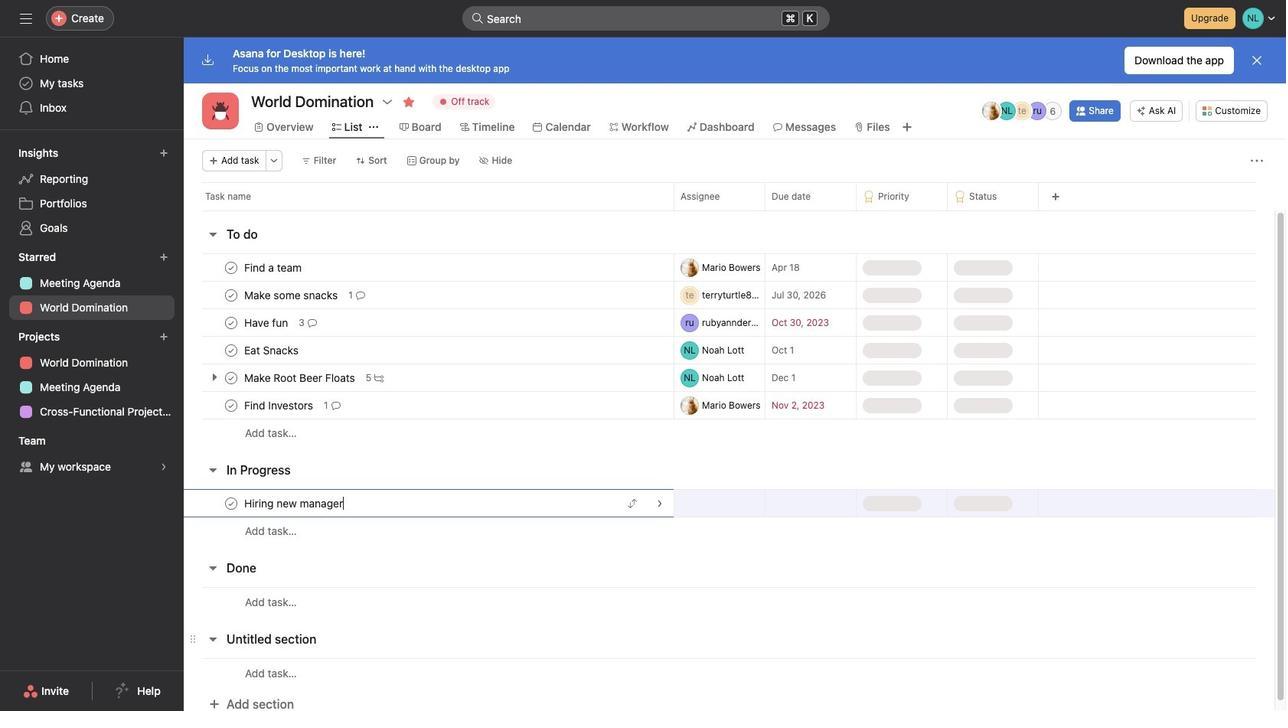 Task type: vqa. For each thing, say whether or not it's contained in the screenshot.
Mark complete icon corresponding to Task name text field within hiring new manager cell
yes



Task type: locate. For each thing, give the bounding box(es) containing it.
2 task name text field from the top
[[241, 343, 303, 358]]

teams element
[[0, 427, 184, 482]]

3 task name text field from the top
[[241, 370, 360, 386]]

mark complete checkbox for make some snacks cell
[[222, 286, 240, 304]]

make some snacks cell
[[184, 281, 674, 309]]

task name text field inside eat snacks cell
[[241, 343, 303, 358]]

mark complete image inside the find investors cell
[[222, 396, 240, 415]]

3 mark complete checkbox from the top
[[222, 341, 240, 360]]

Mark complete checkbox
[[222, 286, 240, 304], [222, 314, 240, 332], [222, 341, 240, 360], [222, 369, 240, 387], [222, 396, 240, 415]]

2 vertical spatial task name text field
[[241, 370, 360, 386]]

mark complete checkbox inside 'have fun' cell
[[222, 314, 240, 332]]

mark complete checkbox inside make some snacks cell
[[222, 286, 240, 304]]

mark complete checkbox inside the find investors cell
[[222, 396, 240, 415]]

mark complete checkbox inside hiring new manager cell
[[222, 494, 240, 513]]

mark complete image for eat snacks cell
[[222, 341, 240, 360]]

mark complete image inside eat snacks cell
[[222, 341, 240, 360]]

insights element
[[0, 139, 184, 244]]

mark complete checkbox for hiring new manager cell
[[222, 494, 240, 513]]

Task name text field
[[241, 288, 342, 303], [241, 343, 303, 358], [241, 370, 360, 386]]

7 mark complete image from the top
[[222, 494, 240, 513]]

1 collapse task list for this group image from the top
[[207, 464, 219, 476]]

0 vertical spatial collapse task list for this group image
[[207, 464, 219, 476]]

remove from starred image
[[403, 96, 415, 108]]

more actions image
[[1251, 155, 1264, 167], [269, 156, 278, 165]]

0 vertical spatial task name text field
[[241, 288, 342, 303]]

Task name text field
[[241, 260, 306, 275], [241, 315, 293, 330], [241, 398, 318, 413], [241, 496, 348, 511]]

3 task name text field from the top
[[241, 398, 318, 413]]

add items to starred image
[[159, 253, 168, 262]]

1 vertical spatial mark complete checkbox
[[222, 494, 240, 513]]

header in progress tree grid
[[184, 489, 1275, 545]]

eat snacks cell
[[184, 336, 674, 365]]

1 vertical spatial task name text field
[[241, 343, 303, 358]]

1 horizontal spatial more actions image
[[1251, 155, 1264, 167]]

3 collapse task list for this group image from the top
[[207, 633, 219, 646]]

mark complete checkbox inside 'find a team' cell
[[222, 258, 240, 277]]

Mark complete checkbox
[[222, 258, 240, 277], [222, 494, 240, 513]]

mark complete image inside make some snacks cell
[[222, 286, 240, 304]]

4 mark complete checkbox from the top
[[222, 369, 240, 387]]

mark complete checkbox inside eat snacks cell
[[222, 341, 240, 360]]

0 vertical spatial mark complete checkbox
[[222, 258, 240, 277]]

mark complete image for make some snacks cell
[[222, 286, 240, 304]]

move tasks between sections image
[[628, 499, 637, 508]]

collapse task list for this group image
[[207, 464, 219, 476], [207, 562, 219, 574], [207, 633, 219, 646]]

2 collapse task list for this group image from the top
[[207, 562, 219, 574]]

show options image
[[382, 96, 394, 108]]

task name text field for mark complete option in the eat snacks cell
[[241, 343, 303, 358]]

1 task name text field from the top
[[241, 288, 342, 303]]

collapse task list for this group image
[[207, 228, 219, 240]]

task name text field inside make some snacks cell
[[241, 288, 342, 303]]

mark complete image inside 'have fun' cell
[[222, 314, 240, 332]]

6 mark complete image from the top
[[222, 396, 240, 415]]

task name text field inside 'find a team' cell
[[241, 260, 306, 275]]

mark complete image inside make root beer floats cell
[[222, 369, 240, 387]]

2 mark complete image from the top
[[222, 286, 240, 304]]

1 mark complete checkbox from the top
[[222, 286, 240, 304]]

2 task name text field from the top
[[241, 315, 293, 330]]

find investors cell
[[184, 391, 674, 420]]

mark complete image inside 'find a team' cell
[[222, 258, 240, 277]]

mark complete checkbox inside make root beer floats cell
[[222, 369, 240, 387]]

3 comments image
[[308, 318, 317, 327]]

1 mark complete checkbox from the top
[[222, 258, 240, 277]]

starred element
[[0, 244, 184, 323]]

task name text field inside the find investors cell
[[241, 398, 318, 413]]

2 vertical spatial collapse task list for this group image
[[207, 633, 219, 646]]

tab actions image
[[369, 123, 378, 132]]

Search tasks, projects, and more text field
[[463, 6, 830, 31]]

expand subtask list for the task make root beer floats image
[[208, 371, 221, 384]]

5 mark complete image from the top
[[222, 369, 240, 387]]

have fun cell
[[184, 309, 674, 337]]

4 mark complete image from the top
[[222, 341, 240, 360]]

mark complete image inside hiring new manager cell
[[222, 494, 240, 513]]

mark complete image for 'find a team' cell on the top of the page
[[222, 258, 240, 277]]

row
[[184, 182, 1287, 211], [202, 210, 1257, 211], [184, 253, 1275, 282], [184, 281, 1275, 309], [184, 309, 1275, 337], [184, 336, 1275, 365], [184, 364, 1275, 392], [184, 391, 1275, 420], [184, 419, 1275, 447], [184, 489, 1275, 518], [184, 517, 1275, 545], [184, 587, 1275, 617], [184, 659, 1275, 688]]

mark complete image
[[222, 258, 240, 277], [222, 286, 240, 304], [222, 314, 240, 332], [222, 341, 240, 360], [222, 369, 240, 387], [222, 396, 240, 415], [222, 494, 240, 513]]

task name text field inside hiring new manager cell
[[241, 496, 348, 511]]

1 mark complete image from the top
[[222, 258, 240, 277]]

5 mark complete checkbox from the top
[[222, 396, 240, 415]]

2 mark complete checkbox from the top
[[222, 494, 240, 513]]

1 vertical spatial collapse task list for this group image
[[207, 562, 219, 574]]

projects element
[[0, 323, 184, 427]]

4 task name text field from the top
[[241, 496, 348, 511]]

1 task name text field from the top
[[241, 260, 306, 275]]

task name text field inside 'have fun' cell
[[241, 315, 293, 330]]

3 mark complete image from the top
[[222, 314, 240, 332]]

mark complete checkbox for eat snacks cell
[[222, 341, 240, 360]]

2 mark complete checkbox from the top
[[222, 314, 240, 332]]

None field
[[463, 6, 830, 31]]



Task type: describe. For each thing, give the bounding box(es) containing it.
header to do tree grid
[[184, 253, 1275, 447]]

new insights image
[[159, 149, 168, 158]]

hiring new manager cell
[[184, 489, 674, 518]]

new project or portfolio image
[[159, 332, 168, 342]]

mark complete checkbox for 'have fun' cell
[[222, 314, 240, 332]]

task name text field for mark complete icon within the hiring new manager cell
[[241, 496, 348, 511]]

see details, my workspace image
[[159, 463, 168, 472]]

1 comment image
[[331, 401, 341, 410]]

mark complete image for the find investors cell
[[222, 396, 240, 415]]

bug image
[[211, 102, 230, 120]]

0 horizontal spatial more actions image
[[269, 156, 278, 165]]

make root beer floats cell
[[184, 364, 674, 392]]

task name text field for mark complete icon inside the find investors cell
[[241, 398, 318, 413]]

task name text field for mark complete icon inside 'find a team' cell
[[241, 260, 306, 275]]

1 comment image
[[356, 291, 365, 300]]

mark complete checkbox for 'find a team' cell on the top of the page
[[222, 258, 240, 277]]

hide sidebar image
[[20, 12, 32, 25]]

global element
[[0, 38, 184, 129]]

mark complete image for hiring new manager cell
[[222, 494, 240, 513]]

mark complete checkbox for the find investors cell
[[222, 396, 240, 415]]

dismiss image
[[1251, 54, 1264, 67]]

prominent image
[[472, 12, 484, 25]]

task name text field inside make root beer floats cell
[[241, 370, 360, 386]]

task name text field for mark complete option within make some snacks cell
[[241, 288, 342, 303]]

add field image
[[1052, 192, 1061, 201]]

5 subtasks image
[[375, 373, 384, 383]]

mark complete image for 'have fun' cell
[[222, 314, 240, 332]]

find a team cell
[[184, 253, 674, 282]]

details image
[[656, 499, 665, 508]]

task name text field for mark complete icon inside the 'have fun' cell
[[241, 315, 293, 330]]

add tab image
[[901, 121, 913, 133]]



